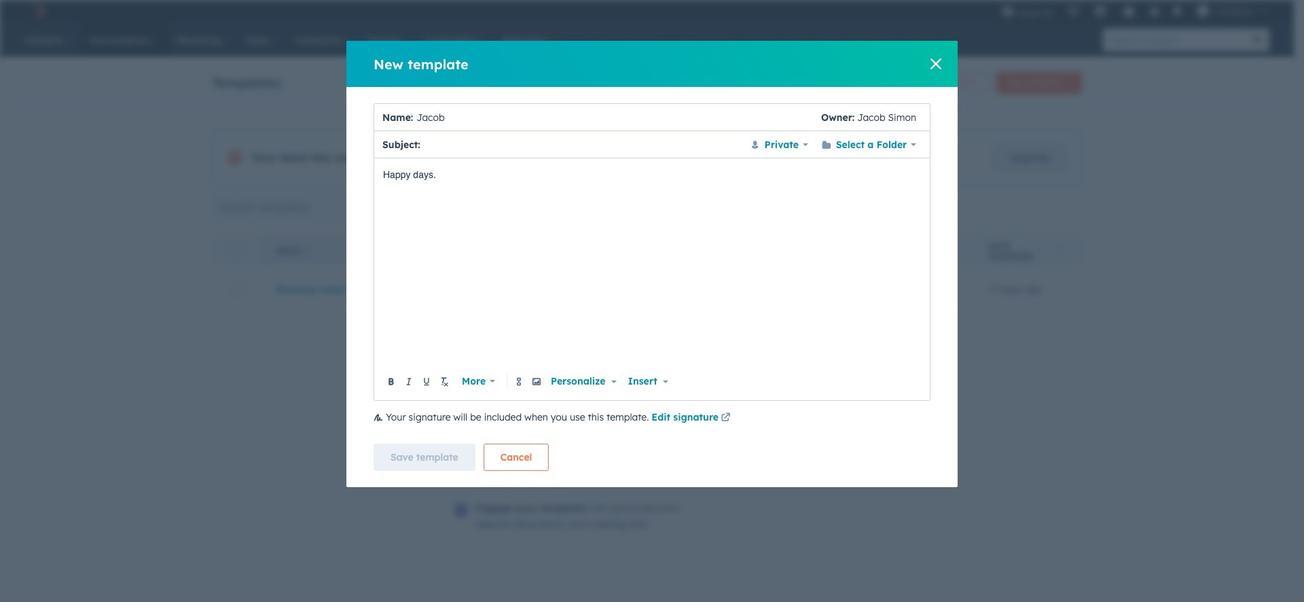Task type: vqa. For each thing, say whether or not it's contained in the screenshot.
Jacob Simon icon
yes



Task type: describe. For each thing, give the bounding box(es) containing it.
Search search field
[[212, 194, 377, 221]]

1 link opens in a new window image from the top
[[721, 410, 731, 427]]

close image
[[931, 58, 942, 69]]

ascending sort. press to sort descending. element
[[305, 245, 310, 257]]

marketplaces image
[[1095, 6, 1107, 18]]



Task type: locate. For each thing, give the bounding box(es) containing it.
ascending sort. press to sort descending. image
[[305, 245, 310, 255]]

None text field
[[383, 166, 922, 370]]

jacob simon image
[[1197, 5, 1209, 17]]

Search HubSpot search field
[[1104, 29, 1247, 52]]

link opens in a new window image
[[721, 410, 731, 427], [721, 413, 731, 423]]

menu
[[995, 0, 1278, 22]]

2 link opens in a new window image from the top
[[721, 413, 731, 423]]

press to sort. element
[[1060, 245, 1065, 257]]

banner
[[212, 68, 1082, 94]]

press to sort. image
[[1060, 245, 1065, 255]]

None text field
[[413, 104, 822, 131], [424, 136, 741, 153], [413, 104, 822, 131], [424, 136, 741, 153]]

dialog
[[347, 41, 958, 487]]



